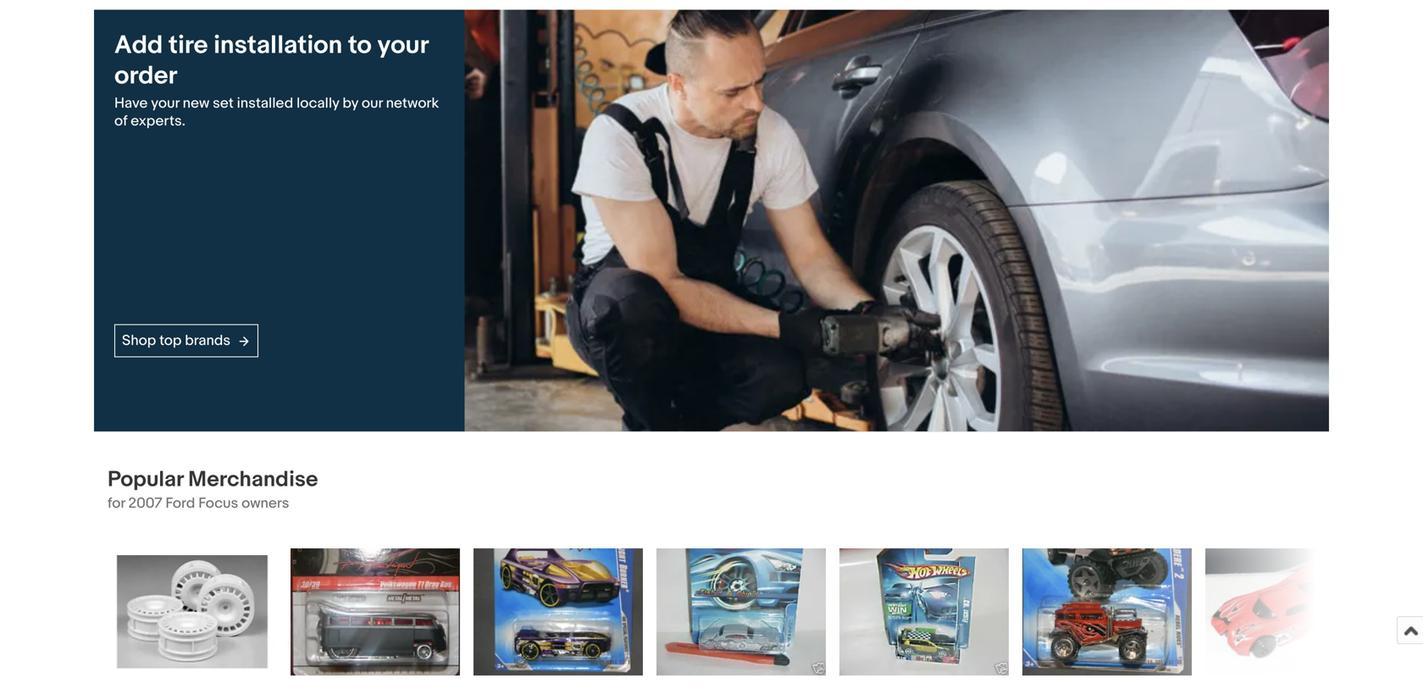Task type: locate. For each thing, give the bounding box(es) containing it.
hw hot wheels 05 #135 fish'd & chip'd gray hotwheels race track ready vhtf image
[[657, 548, 826, 676]]

2007
[[128, 494, 162, 512]]

1 vertical spatial your
[[151, 94, 180, 112]]

add tire installation to your order image
[[465, 10, 1330, 431]]

our
[[362, 94, 383, 112]]

have
[[114, 94, 148, 112]]

your left new
[[151, 94, 180, 112]]

to
[[348, 30, 372, 61]]

1 horizontal spatial your
[[378, 30, 428, 61]]

your right to
[[378, 30, 428, 61]]

tamiya - ford focus rs w03 wheels image
[[108, 555, 277, 668]]

shop top brands link
[[114, 324, 259, 357]]

your
[[378, 30, 428, 61], [151, 94, 180, 112]]

focus
[[199, 494, 238, 512]]

new
[[183, 94, 210, 112]]

brands
[[185, 332, 231, 349]]



Task type: vqa. For each thing, say whether or not it's contained in the screenshot.
Motors link
no



Task type: describe. For each thing, give the bounding box(es) containing it.
set
[[213, 94, 234, 112]]

add
[[114, 30, 163, 61]]

ford
[[166, 494, 195, 512]]

top
[[159, 332, 182, 349]]

hw hot wheels #185 flight '03 gold & black hotwheels drift car track ready vhtf image
[[840, 548, 1010, 676]]

hw hot wheels special features #7/10 night burner hotwheels purple/yellow vhtf image
[[474, 548, 643, 676]]

0 vertical spatial your
[[378, 30, 428, 61]]

installation
[[214, 30, 343, 61]]

installed
[[237, 94, 293, 112]]

popular
[[108, 467, 183, 493]]

add tire installation to your order have your new set installed locally by our network of experts.
[[114, 30, 439, 130]]

for
[[108, 494, 125, 512]]

0 horizontal spatial your
[[151, 94, 180, 112]]

tire
[[169, 30, 208, 61]]

order
[[114, 61, 178, 91]]

popular merchandise for 2007 ford focus owners
[[108, 467, 318, 512]]

shop
[[122, 332, 156, 349]]

by
[[343, 94, 359, 112]]

hw hot wheels 09 loose mystery car prototype h24 hotwheels (red) vhtf rare image
[[1206, 548, 1376, 676]]

network
[[386, 94, 439, 112]]

of
[[114, 112, 127, 130]]

merchandise
[[188, 467, 318, 493]]

hw hot wheels 2009 rebel rides #7/10 bad mudder 2 hotwheels red vhtf rare image
[[1023, 548, 1193, 676]]

experts.
[[131, 112, 186, 130]]

locally
[[297, 94, 339, 112]]

shop top brands
[[122, 332, 231, 349]]

hw hot wheels 10 phils garage #30 vw volkswagen t1 drag bus hotwheels vhtf rare image
[[291, 548, 460, 676]]

owners
[[242, 494, 289, 512]]



